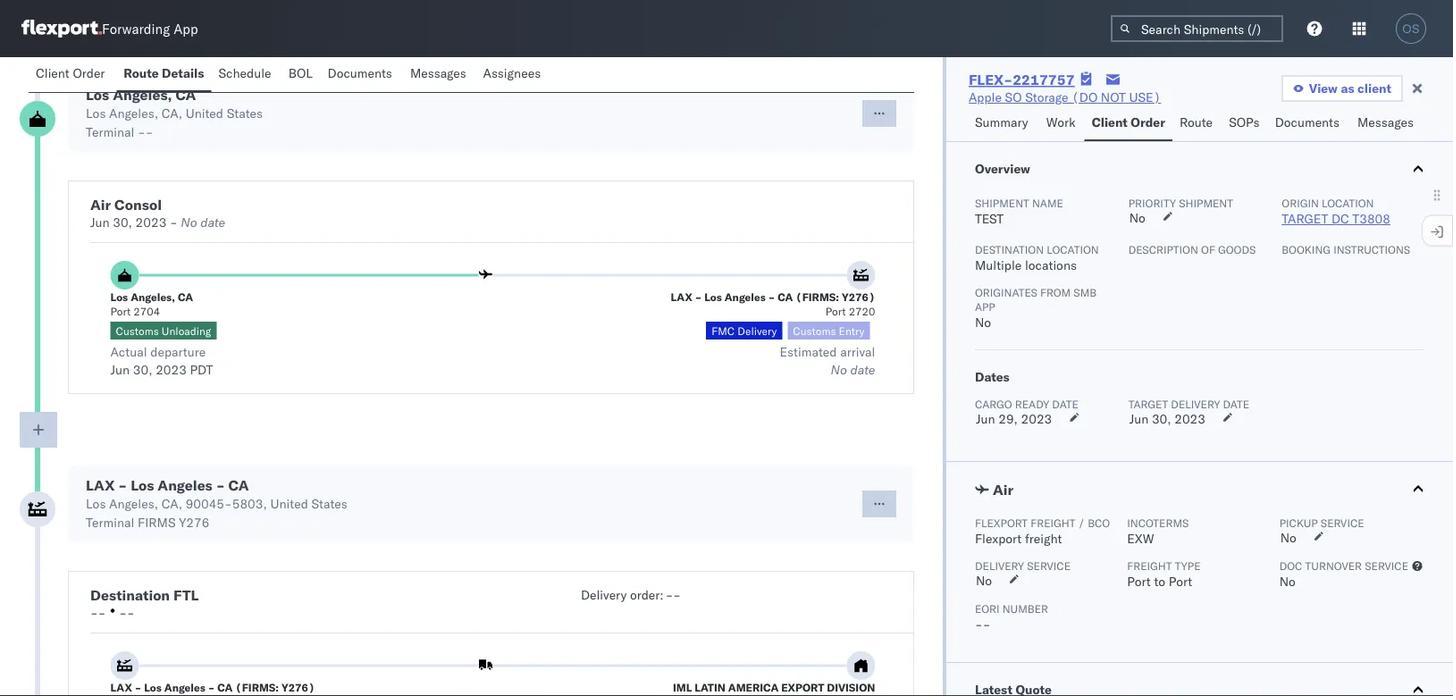 Task type: locate. For each thing, give the bounding box(es) containing it.
1 horizontal spatial air
[[993, 481, 1014, 499]]

0 vertical spatial route
[[124, 65, 159, 81]]

1 vertical spatial y276)
[[282, 681, 315, 694]]

1 vertical spatial destination
[[90, 586, 170, 604]]

0 horizontal spatial app
[[174, 20, 198, 37]]

client order for the leftmost client order "button"
[[36, 65, 105, 81]]

1 vertical spatial ca,
[[162, 496, 182, 512]]

states inside lax - los angeles - ca los angeles, ca, 90045-5803, united states terminal firms y276
[[312, 496, 348, 512]]

0 vertical spatial location
[[1322, 196, 1375, 210]]

service right turnover
[[1365, 559, 1409, 573]]

client order down not
[[1092, 114, 1166, 130]]

apple
[[969, 89, 1002, 105]]

1 vertical spatial messages button
[[1351, 106, 1424, 141]]

client down not
[[1092, 114, 1128, 130]]

ca inside lax - los angeles - ca (firms: y276) port 2720
[[778, 290, 793, 304]]

goods
[[1219, 243, 1256, 256]]

--
[[90, 605, 106, 621], [119, 605, 135, 621]]

0 horizontal spatial 30,
[[113, 215, 132, 230]]

ca for lax - los angeles - ca los angeles, ca, 90045-5803, united states terminal firms y276
[[228, 477, 249, 494]]

1 ca, from the top
[[162, 105, 182, 121]]

destination left ftl
[[90, 586, 170, 604]]

0 horizontal spatial documents button
[[321, 57, 403, 92]]

5803,
[[232, 496, 267, 512]]

1 vertical spatial route
[[1180, 114, 1213, 130]]

0 horizontal spatial --
[[90, 605, 106, 621]]

destination ftl
[[90, 586, 199, 604]]

client order button down not
[[1085, 106, 1173, 141]]

route details button
[[116, 57, 211, 92]]

0 horizontal spatial client order
[[36, 65, 105, 81]]

client down "flexport." image
[[36, 65, 70, 81]]

schedule
[[219, 65, 271, 81]]

0 vertical spatial app
[[174, 20, 198, 37]]

angeles,
[[113, 86, 172, 104], [109, 105, 158, 121], [131, 290, 175, 304], [109, 496, 158, 512]]

states down schedule button
[[227, 105, 263, 121]]

0 vertical spatial messages button
[[403, 57, 476, 92]]

jun inside los angeles, ca port 2704 customs unloading actual departure jun 30, 2023 pdt
[[110, 362, 130, 378]]

2 horizontal spatial service
[[1365, 559, 1409, 573]]

2217757
[[1013, 71, 1075, 89]]

documents down view
[[1276, 114, 1340, 130]]

route up "overview" button
[[1180, 114, 1213, 130]]

incoterms
[[1128, 516, 1189, 530]]

route inside button
[[124, 65, 159, 81]]

0 horizontal spatial air
[[90, 196, 111, 214]]

0 vertical spatial messages
[[410, 65, 467, 81]]

air left consol
[[90, 196, 111, 214]]

1 horizontal spatial location
[[1322, 196, 1375, 210]]

30, down consol
[[113, 215, 132, 230]]

delivery left order:
[[581, 587, 627, 603]]

use)
[[1130, 89, 1162, 105]]

2 vertical spatial angeles
[[164, 681, 205, 694]]

0 vertical spatial united
[[186, 105, 224, 121]]

2023 inside los angeles, ca port 2704 customs unloading actual departure jun 30, 2023 pdt
[[156, 362, 187, 378]]

air inside button
[[993, 481, 1014, 499]]

0 vertical spatial angeles
[[725, 290, 766, 304]]

messages
[[410, 65, 467, 81], [1358, 114, 1414, 130]]

1 vertical spatial (firms:
[[235, 681, 279, 694]]

customs up estimated
[[793, 324, 836, 338]]

lax for lax - los angeles - ca (firms: y276) port 2720
[[671, 290, 693, 304]]

location for locations
[[1047, 243, 1099, 256]]

2023 down departure
[[156, 362, 187, 378]]

freight up 'delivery service'
[[1025, 531, 1062, 547]]

1 vertical spatial delivery
[[975, 559, 1025, 573]]

-
[[138, 124, 146, 140], [145, 124, 153, 140], [170, 215, 178, 230], [695, 290, 702, 304], [769, 290, 775, 304], [118, 477, 127, 494], [216, 477, 225, 494], [666, 587, 674, 603], [674, 587, 681, 603], [90, 605, 98, 621], [98, 605, 106, 621], [119, 605, 127, 621], [127, 605, 135, 621], [975, 617, 983, 633], [983, 617, 991, 633], [135, 681, 141, 694], [208, 681, 215, 694]]

1 horizontal spatial service
[[1321, 516, 1365, 530]]

messages down client
[[1358, 114, 1414, 130]]

not
[[1101, 89, 1126, 105]]

0 vertical spatial terminal
[[86, 124, 134, 140]]

1 horizontal spatial y276)
[[842, 290, 876, 304]]

1 horizontal spatial messages
[[1358, 114, 1414, 130]]

smb
[[1074, 286, 1097, 299]]

terminal up consol
[[86, 124, 134, 140]]

0 vertical spatial air
[[90, 196, 111, 214]]

1 customs from the left
[[116, 324, 159, 338]]

lax - los angeles - ca (firms: y276)
[[110, 681, 315, 694]]

order:
[[630, 587, 664, 603]]

flex-2217757 link
[[969, 71, 1075, 89]]

jun
[[90, 215, 110, 230], [110, 362, 130, 378], [976, 411, 996, 427], [1130, 411, 1149, 427]]

documents button down view
[[1268, 106, 1351, 141]]

1 vertical spatial location
[[1047, 243, 1099, 256]]

0 horizontal spatial (firms:
[[235, 681, 279, 694]]

1 vertical spatial client order
[[1092, 114, 1166, 130]]

angeles, up firms
[[109, 496, 158, 512]]

fmc delivery
[[712, 324, 777, 338]]

route
[[124, 65, 159, 81], [1180, 114, 1213, 130]]

messages left assignees
[[410, 65, 467, 81]]

air button
[[947, 462, 1454, 516]]

unloading
[[162, 324, 211, 338]]

delivery up the eori
[[975, 559, 1025, 573]]

bco
[[1088, 516, 1111, 530]]

destination inside destination location multiple locations
[[975, 243, 1044, 256]]

0 vertical spatial states
[[227, 105, 263, 121]]

0 horizontal spatial messages
[[410, 65, 467, 81]]

ca for lax - los angeles - ca (firms: y276) port 2720
[[778, 290, 793, 304]]

1 vertical spatial angeles
[[158, 477, 213, 494]]

0 vertical spatial documents
[[328, 65, 392, 81]]

1 vertical spatial terminal
[[86, 515, 134, 531]]

customs down 2704
[[116, 324, 159, 338]]

fmc
[[712, 324, 735, 338]]

0 vertical spatial client
[[36, 65, 70, 81]]

destination up multiple
[[975, 243, 1044, 256]]

0 vertical spatial freight
[[1031, 516, 1076, 530]]

documents right bol button at top
[[328, 65, 392, 81]]

ca inside los angeles, ca port 2704 customs unloading actual departure jun 30, 2023 pdt
[[178, 290, 193, 304]]

documents
[[328, 65, 392, 81], [1276, 114, 1340, 130]]

date inside estimated arrival no date
[[851, 362, 876, 378]]

port up customs entry
[[826, 304, 846, 318]]

29,
[[999, 411, 1018, 427]]

order
[[73, 65, 105, 81], [1131, 114, 1166, 130]]

angeles, down route details button
[[109, 105, 158, 121]]

ready
[[1015, 397, 1050, 411]]

destination for destination location multiple locations
[[975, 243, 1044, 256]]

route left details
[[124, 65, 159, 81]]

0 horizontal spatial states
[[227, 105, 263, 121]]

0 vertical spatial ca,
[[162, 105, 182, 121]]

order down use)
[[1131, 114, 1166, 130]]

angeles inside lax - los angeles - ca (firms: y276) port 2720
[[725, 290, 766, 304]]

1 vertical spatial documents
[[1276, 114, 1340, 130]]

1 vertical spatial air
[[993, 481, 1014, 499]]

location
[[1322, 196, 1375, 210], [1047, 243, 1099, 256]]

2 vertical spatial lax
[[110, 681, 132, 694]]

0 vertical spatial flexport
[[975, 516, 1028, 530]]

air up flexport freight / bco flexport freight
[[993, 481, 1014, 499]]

0 vertical spatial destination
[[975, 243, 1044, 256]]

ca, up firms
[[162, 496, 182, 512]]

route button
[[1173, 106, 1222, 141]]

united
[[186, 105, 224, 121], [270, 496, 308, 512]]

os button
[[1391, 8, 1432, 49]]

lax inside lax - los angeles - ca los angeles, ca, 90045-5803, united states terminal firms y276
[[86, 477, 115, 494]]

30, down actual
[[133, 362, 152, 378]]

location up dc
[[1322, 196, 1375, 210]]

0 vertical spatial client order
[[36, 65, 105, 81]]

0 vertical spatial delivery
[[738, 324, 777, 338]]

location inside destination location multiple locations
[[1047, 243, 1099, 256]]

0 horizontal spatial delivery
[[581, 587, 627, 603]]

1 vertical spatial united
[[270, 496, 308, 512]]

sops
[[1229, 114, 1260, 130]]

terminal left firms
[[86, 515, 134, 531]]

y276) inside lax - los angeles - ca (firms: y276) port 2720
[[842, 290, 876, 304]]

service up doc turnover service at right
[[1321, 516, 1365, 530]]

0 horizontal spatial documents
[[328, 65, 392, 81]]

exw
[[1128, 531, 1155, 547]]

forwarding
[[102, 20, 170, 37]]

arrival
[[841, 344, 876, 360]]

1 vertical spatial app
[[975, 300, 996, 313]]

1 vertical spatial flexport
[[975, 531, 1022, 547]]

states inside los angeles, ca los angeles, ca, united states terminal --
[[227, 105, 263, 121]]

2704
[[134, 304, 160, 318]]

schedule button
[[211, 57, 281, 92]]

0 horizontal spatial united
[[186, 105, 224, 121]]

angeles for lax - los angeles - ca los angeles, ca, 90045-5803, united states terminal firms y276
[[158, 477, 213, 494]]

terminal inside los angeles, ca los angeles, ca, united states terminal --
[[86, 124, 134, 140]]

1 vertical spatial states
[[312, 496, 348, 512]]

originates
[[975, 286, 1038, 299]]

states right 5803, at left bottom
[[312, 496, 348, 512]]

route for route details
[[124, 65, 159, 81]]

los inside los angeles, ca port 2704 customs unloading actual departure jun 30, 2023 pdt
[[110, 290, 128, 304]]

ca, down route details button
[[162, 105, 182, 121]]

messages button
[[403, 57, 476, 92], [1351, 106, 1424, 141]]

30, down the target
[[1152, 411, 1172, 427]]

jun inside air consol jun 30, 2023 - no date
[[90, 215, 110, 230]]

summary button
[[968, 106, 1039, 141]]

0 horizontal spatial location
[[1047, 243, 1099, 256]]

(firms: inside lax - los angeles - ca (firms: y276) port 2720
[[796, 290, 840, 304]]

united right 5803, at left bottom
[[270, 496, 308, 512]]

united inside lax - los angeles - ca los angeles, ca, 90045-5803, united states terminal firms y276
[[270, 496, 308, 512]]

so
[[1005, 89, 1022, 105]]

2023 down consol
[[136, 215, 167, 230]]

2 ca, from the top
[[162, 496, 182, 512]]

1 horizontal spatial messages button
[[1351, 106, 1424, 141]]

0 horizontal spatial y276)
[[282, 681, 315, 694]]

0 vertical spatial y276)
[[842, 290, 876, 304]]

terminal
[[86, 124, 134, 140], [86, 515, 134, 531]]

0 horizontal spatial service
[[1027, 559, 1071, 573]]

service down flexport freight / bco flexport freight
[[1027, 559, 1071, 573]]

1 vertical spatial client order button
[[1085, 106, 1173, 141]]

1 horizontal spatial customs
[[793, 324, 836, 338]]

1 horizontal spatial client order button
[[1085, 106, 1173, 141]]

messages button down client
[[1351, 106, 1424, 141]]

app down originates
[[975, 300, 996, 313]]

freight left the /
[[1031, 516, 1076, 530]]

delivery down lax - los angeles - ca (firms: y276) port 2720
[[738, 324, 777, 338]]

location inside the origin location target dc t3808
[[1322, 196, 1375, 210]]

order down forwarding app link
[[73, 65, 105, 81]]

ca inside los angeles, ca los angeles, ca, united states terminal --
[[176, 86, 196, 104]]

0 horizontal spatial route
[[124, 65, 159, 81]]

states
[[227, 105, 263, 121], [312, 496, 348, 512]]

lax inside lax - los angeles - ca (firms: y276) port 2720
[[671, 290, 693, 304]]

0 vertical spatial 30,
[[113, 215, 132, 230]]

client for the leftmost client order "button"
[[36, 65, 70, 81]]

location up locations
[[1047, 243, 1099, 256]]

los
[[86, 86, 109, 104], [86, 105, 106, 121], [110, 290, 128, 304], [705, 290, 722, 304], [131, 477, 154, 494], [86, 496, 106, 512], [144, 681, 162, 694]]

2 vertical spatial 30,
[[1152, 411, 1172, 427]]

port
[[110, 304, 131, 318], [826, 304, 846, 318], [1128, 574, 1151, 590], [1169, 574, 1193, 590]]

1 horizontal spatial destination
[[975, 243, 1044, 256]]

1 horizontal spatial client order
[[1092, 114, 1166, 130]]

1 horizontal spatial 30,
[[133, 362, 152, 378]]

2 horizontal spatial delivery
[[975, 559, 1025, 573]]

1 horizontal spatial app
[[975, 300, 996, 313]]

destination
[[975, 243, 1044, 256], [90, 586, 170, 604]]

priority
[[1129, 196, 1177, 210]]

0 vertical spatial order
[[73, 65, 105, 81]]

app up details
[[174, 20, 198, 37]]

1 vertical spatial 30,
[[133, 362, 152, 378]]

apple so storage (do not use)
[[969, 89, 1162, 105]]

app
[[174, 20, 198, 37], [975, 300, 996, 313]]

1 horizontal spatial (firms:
[[796, 290, 840, 304]]

pickup
[[1280, 516, 1318, 530]]

0 vertical spatial (firms:
[[796, 290, 840, 304]]

client order button down "flexport." image
[[29, 57, 116, 92]]

0 horizontal spatial customs
[[116, 324, 159, 338]]

angeles for lax - los angeles - ca (firms: y276)
[[164, 681, 205, 694]]

0 horizontal spatial client
[[36, 65, 70, 81]]

route inside button
[[1180, 114, 1213, 130]]

target
[[1129, 397, 1169, 411]]

1 horizontal spatial order
[[1131, 114, 1166, 130]]

0 vertical spatial client order button
[[29, 57, 116, 92]]

client
[[36, 65, 70, 81], [1092, 114, 1128, 130]]

air inside air consol jun 30, 2023 - no date
[[90, 196, 111, 214]]

angeles, up 2704
[[131, 290, 175, 304]]

customs inside los angeles, ca port 2704 customs unloading actual departure jun 30, 2023 pdt
[[116, 324, 159, 338]]

1 horizontal spatial route
[[1180, 114, 1213, 130]]

doc turnover service
[[1280, 559, 1409, 573]]

air consol jun 30, 2023 - no date
[[90, 196, 225, 230]]

consol
[[114, 196, 162, 214]]

angeles inside lax - los angeles - ca los angeles, ca, 90045-5803, united states terminal firms y276
[[158, 477, 213, 494]]

angeles for lax - los angeles - ca (firms: y276) port 2720
[[725, 290, 766, 304]]

documents button right bol
[[321, 57, 403, 92]]

0 vertical spatial lax
[[671, 290, 693, 304]]

of
[[1202, 243, 1216, 256]]

1 horizontal spatial united
[[270, 496, 308, 512]]

ca inside lax - los angeles - ca los angeles, ca, 90045-5803, united states terminal firms y276
[[228, 477, 249, 494]]

view
[[1310, 80, 1338, 96]]

0 vertical spatial documents button
[[321, 57, 403, 92]]

1 vertical spatial client
[[1092, 114, 1128, 130]]

iml latin america export division
[[673, 681, 876, 694]]

2 vertical spatial delivery
[[581, 587, 627, 603]]

united down details
[[186, 105, 224, 121]]

air for air
[[993, 481, 1014, 499]]

no
[[1130, 210, 1146, 226], [181, 215, 197, 230], [975, 315, 992, 330], [831, 362, 847, 378], [1281, 530, 1297, 546], [976, 573, 993, 589], [1280, 574, 1296, 590]]

work button
[[1039, 106, 1085, 141]]

client order down "flexport." image
[[36, 65, 105, 81]]

1 horizontal spatial --
[[119, 605, 135, 621]]

1 horizontal spatial states
[[312, 496, 348, 512]]

ca for lax - los angeles - ca (firms: y276)
[[217, 681, 233, 694]]

2 terminal from the top
[[86, 515, 134, 531]]

view as client
[[1310, 80, 1392, 96]]

port left 2704
[[110, 304, 131, 318]]

location for dc
[[1322, 196, 1375, 210]]

y276
[[179, 515, 210, 531]]

2023 inside air consol jun 30, 2023 - no date
[[136, 215, 167, 230]]

1 vertical spatial lax
[[86, 477, 115, 494]]

1 horizontal spatial client
[[1092, 114, 1128, 130]]

freight type port to port
[[1128, 559, 1201, 590]]

1 terminal from the top
[[86, 124, 134, 140]]

estimated arrival no date
[[780, 344, 876, 378]]

1 vertical spatial messages
[[1358, 114, 1414, 130]]

division
[[827, 681, 876, 694]]

united inside los angeles, ca los angeles, ca, united states terminal --
[[186, 105, 224, 121]]

1 horizontal spatial documents button
[[1268, 106, 1351, 141]]

angeles
[[725, 290, 766, 304], [158, 477, 213, 494], [164, 681, 205, 694]]

service
[[1321, 516, 1365, 530], [1027, 559, 1071, 573], [1365, 559, 1409, 573]]

flexport
[[975, 516, 1028, 530], [975, 531, 1022, 547]]

port inside los angeles, ca port 2704 customs unloading actual departure jun 30, 2023 pdt
[[110, 304, 131, 318]]

messages button left assignees
[[403, 57, 476, 92]]



Task type: describe. For each thing, give the bounding box(es) containing it.
details
[[162, 65, 204, 81]]

(firms: for lax - los angeles - ca (firms: y276)
[[235, 681, 279, 694]]

from
[[1041, 286, 1071, 299]]

origin
[[1282, 196, 1320, 210]]

- inside air consol jun 30, 2023 - no date
[[170, 215, 178, 230]]

description of goods
[[1129, 243, 1256, 256]]

1 vertical spatial documents button
[[1268, 106, 1351, 141]]

cargo ready date
[[975, 397, 1079, 411]]

flexport. image
[[21, 20, 102, 38]]

ca, inside los angeles, ca los angeles, ca, united states terminal --
[[162, 105, 182, 121]]

2 flexport from the top
[[975, 531, 1022, 547]]

latin
[[695, 681, 726, 694]]

30, inside air consol jun 30, 2023 - no date
[[113, 215, 132, 230]]

client order for the bottommost client order "button"
[[1092, 114, 1166, 130]]

y276) for lax - los angeles - ca (firms: y276) port 2720
[[842, 290, 876, 304]]

1 vertical spatial freight
[[1025, 531, 1062, 547]]

summary
[[975, 114, 1029, 130]]

locations
[[1025, 257, 1077, 273]]

2 -- from the left
[[119, 605, 135, 621]]

1 horizontal spatial delivery
[[738, 324, 777, 338]]

description
[[1129, 243, 1199, 256]]

lax for lax - los angeles - ca los angeles, ca, 90045-5803, united states terminal firms y276
[[86, 477, 115, 494]]

dc
[[1332, 211, 1350, 227]]

(do
[[1072, 89, 1098, 105]]

delivery for delivery service
[[975, 559, 1025, 573]]

assignees button
[[476, 57, 551, 92]]

app inside originates from smb app no
[[975, 300, 996, 313]]

jun 30, 2023
[[1130, 411, 1206, 427]]

storage
[[1026, 89, 1069, 105]]

bol button
[[281, 57, 321, 92]]

destination for destination ftl
[[90, 586, 170, 604]]

customs entry
[[793, 324, 865, 338]]

angeles, inside lax - los angeles - ca los angeles, ca, 90045-5803, united states terminal firms y276
[[109, 496, 158, 512]]

cargo
[[975, 397, 1013, 411]]

angeles, inside los angeles, ca port 2704 customs unloading actual departure jun 30, 2023 pdt
[[131, 290, 175, 304]]

client for the bottommost client order "button"
[[1092, 114, 1128, 130]]

los inside lax - los angeles - ca (firms: y276) port 2720
[[705, 290, 722, 304]]

0 horizontal spatial client order button
[[29, 57, 116, 92]]

pickup service
[[1280, 516, 1365, 530]]

dates
[[975, 369, 1010, 385]]

delivery order: --
[[581, 587, 681, 603]]

multiple
[[975, 257, 1022, 273]]

doc
[[1280, 559, 1303, 573]]

name
[[1033, 196, 1064, 210]]

view as client button
[[1282, 75, 1404, 102]]

type
[[1175, 559, 1201, 573]]

test
[[975, 211, 1004, 227]]

90045-
[[186, 496, 232, 512]]

Search Shipments (/) text field
[[1111, 15, 1284, 42]]

pdt
[[190, 362, 213, 378]]

forwarding app link
[[21, 20, 198, 38]]

target dc t3808 link
[[1282, 211, 1391, 227]]

incoterms exw
[[1128, 516, 1189, 547]]

as
[[1341, 80, 1355, 96]]

terminal inside lax - los angeles - ca los angeles, ca, 90045-5803, united states terminal firms y276
[[86, 515, 134, 531]]

lax - los angeles - ca los angeles, ca, 90045-5803, united states terminal firms y276
[[86, 477, 348, 531]]

los angeles, ca port 2704 customs unloading actual departure jun 30, 2023 pdt
[[110, 290, 213, 378]]

to
[[1155, 574, 1166, 590]]

instructions
[[1334, 243, 1411, 256]]

jun 29, 2023
[[976, 411, 1053, 427]]

shipment
[[975, 196, 1030, 210]]

priority shipment
[[1129, 196, 1234, 210]]

export
[[782, 681, 825, 694]]

los angeles, ca los angeles, ca, united states terminal --
[[86, 86, 263, 140]]

1 horizontal spatial documents
[[1276, 114, 1340, 130]]

1 flexport from the top
[[975, 516, 1028, 530]]

destination location multiple locations
[[975, 243, 1099, 273]]

2720
[[849, 304, 876, 318]]

1 -- from the left
[[90, 605, 106, 621]]

overview
[[975, 161, 1031, 177]]

service for pickup service
[[1321, 516, 1365, 530]]

origin location target dc t3808
[[1282, 196, 1391, 227]]

angeles, down route details
[[113, 86, 172, 104]]

(firms: for lax - los angeles - ca (firms: y276) port 2720
[[796, 290, 840, 304]]

2023 down the "target delivery date" at the bottom of page
[[1175, 411, 1206, 427]]

originates from smb app no
[[975, 286, 1097, 330]]

lax for lax - los angeles - ca (firms: y276)
[[110, 681, 132, 694]]

entry
[[839, 324, 865, 338]]

target delivery date
[[1129, 397, 1250, 411]]

date inside air consol jun 30, 2023 - no date
[[200, 215, 225, 230]]

30, inside los angeles, ca port 2704 customs unloading actual departure jun 30, 2023 pdt
[[133, 362, 152, 378]]

firms
[[138, 515, 176, 531]]

delivery
[[1171, 397, 1221, 411]]

client
[[1358, 80, 1392, 96]]

port inside lax - los angeles - ca (firms: y276) port 2720
[[826, 304, 846, 318]]

america
[[729, 681, 779, 694]]

flexport freight / bco flexport freight
[[975, 516, 1111, 547]]

departure
[[150, 344, 206, 360]]

forwarding app
[[102, 20, 198, 37]]

bol
[[289, 65, 313, 81]]

os
[[1403, 22, 1420, 35]]

no inside air consol jun 30, 2023 - no date
[[181, 215, 197, 230]]

apple so storage (do not use) link
[[969, 89, 1162, 106]]

estimated
[[780, 344, 837, 360]]

ftl
[[173, 586, 199, 604]]

air for air consol jun 30, 2023 - no date
[[90, 196, 111, 214]]

2 customs from the left
[[793, 324, 836, 338]]

ca, inside lax - los angeles - ca los angeles, ca, 90045-5803, united states terminal firms y276
[[162, 496, 182, 512]]

eori
[[975, 602, 1000, 616]]

0 horizontal spatial messages button
[[403, 57, 476, 92]]

booking
[[1282, 243, 1331, 256]]

port down freight
[[1128, 574, 1151, 590]]

no inside estimated arrival no date
[[831, 362, 847, 378]]

route for route
[[1180, 114, 1213, 130]]

actual
[[110, 344, 147, 360]]

no inside originates from smb app no
[[975, 315, 992, 330]]

route details
[[124, 65, 204, 81]]

lax - los angeles - ca (firms: y276) port 2720
[[671, 290, 876, 318]]

sops button
[[1222, 106, 1268, 141]]

delivery for delivery order: --
[[581, 587, 627, 603]]

port down the type
[[1169, 574, 1193, 590]]

service for delivery service
[[1027, 559, 1071, 573]]

iml
[[673, 681, 692, 694]]

shipment name test
[[975, 196, 1064, 227]]

freight
[[1128, 559, 1173, 573]]

1 vertical spatial order
[[1131, 114, 1166, 130]]

2 horizontal spatial 30,
[[1152, 411, 1172, 427]]

2023 down ready at the right of page
[[1021, 411, 1053, 427]]

assignees
[[483, 65, 541, 81]]

t3808
[[1353, 211, 1391, 227]]

booking instructions
[[1282, 243, 1411, 256]]

0 horizontal spatial order
[[73, 65, 105, 81]]

y276) for lax - los angeles - ca (firms: y276)
[[282, 681, 315, 694]]



Task type: vqa. For each thing, say whether or not it's contained in the screenshot.


